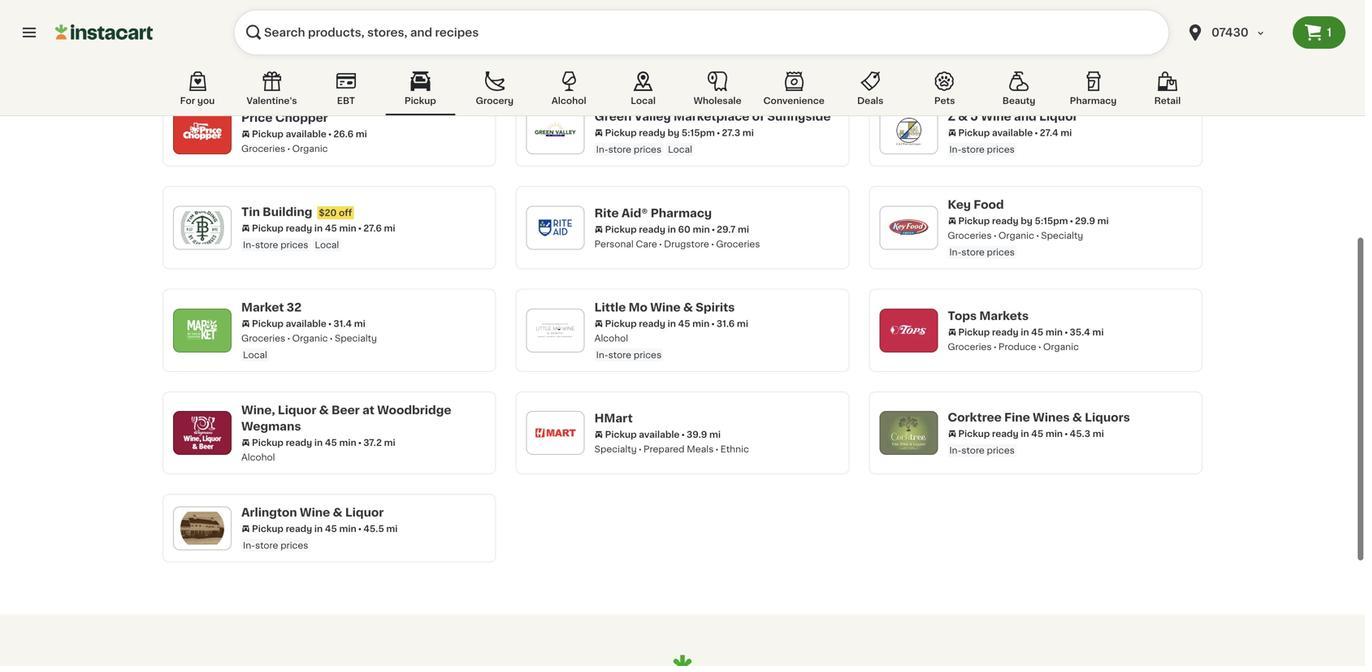 Task type: locate. For each thing, give the bounding box(es) containing it.
organic inside groceries organic specialty in-store prices
[[999, 231, 1035, 240]]

pharmacy up 60
[[651, 208, 712, 219]]

z & j wine and liquor
[[948, 111, 1079, 122]]

organic for groceries organic specialty local
[[292, 334, 328, 343]]

min for corktree fine wines & liquors
[[1046, 430, 1063, 438]]

shop categories tab list
[[163, 68, 1203, 115]]

in
[[315, 224, 323, 233], [668, 225, 676, 234], [668, 320, 676, 328], [1021, 328, 1030, 337], [1021, 430, 1030, 438], [315, 439, 323, 448], [315, 525, 323, 534]]

37.2 mi
[[364, 439, 396, 448]]

prices down the valley
[[634, 145, 662, 154]]

pickup ready by 5:15pm for food
[[959, 217, 1069, 226]]

1 horizontal spatial pharmacy
[[1071, 96, 1117, 105]]

None search field
[[234, 10, 1170, 55]]

min for little mo wine & spirits
[[693, 320, 710, 328]]

pets button
[[910, 68, 980, 115]]

prices down arlington wine & liquor
[[281, 542, 309, 550]]

in-store prices local
[[597, 145, 693, 154], [243, 241, 339, 250]]

in-store prices local down building
[[243, 241, 339, 250]]

convenience
[[764, 96, 825, 105]]

1 vertical spatial pharmacy
[[651, 208, 712, 219]]

pickup available down '32'
[[252, 320, 327, 328]]

1 vertical spatial liquor
[[278, 405, 317, 416]]

pickup ready in 45 min for corktree fine wines & liquors
[[959, 430, 1063, 438]]

available down z & j wine and liquor
[[993, 128, 1034, 137]]

1 vertical spatial by
[[1021, 217, 1033, 226]]

mi right 39.9
[[710, 431, 721, 439]]

mi right 37.2
[[384, 439, 396, 448]]

groceries for groceries organic
[[241, 144, 286, 153]]

in for tops markets
[[1021, 328, 1030, 337]]

0 vertical spatial liquor
[[1040, 111, 1079, 122]]

mi for corktree fine wines & liquors
[[1093, 430, 1105, 438]]

by for food
[[1021, 217, 1033, 226]]

pickup available for &
[[959, 128, 1034, 137]]

wine right j
[[982, 111, 1012, 122]]

0 vertical spatial pickup ready by 5:15pm
[[605, 128, 715, 137]]

local
[[631, 96, 656, 105], [668, 145, 693, 154], [315, 241, 339, 250], [243, 351, 267, 360]]

pickup available
[[959, 128, 1034, 137], [252, 129, 327, 138], [252, 320, 327, 328], [605, 431, 680, 439]]

27.6
[[364, 224, 382, 233]]

liquor up the 27.4 mi on the top of the page
[[1040, 111, 1079, 122]]

personal
[[595, 240, 634, 249]]

min for wine, liquor & beer at woodbridge wegmans
[[339, 439, 357, 448]]

37.2
[[364, 439, 382, 448]]

mi for wine, liquor & beer at woodbridge wegmans
[[384, 439, 396, 448]]

45
[[325, 224, 337, 233], [679, 320, 691, 328], [1032, 328, 1044, 337], [1032, 430, 1044, 438], [325, 439, 337, 448], [325, 525, 337, 534]]

prices down tin building $20 off in the left of the page
[[281, 241, 309, 250]]

pickup available up prepared
[[605, 431, 680, 439]]

0 vertical spatial in-store prices
[[950, 145, 1015, 154]]

by up groceries organic specialty in-store prices
[[1021, 217, 1033, 226]]

ready down the "wegmans"
[[286, 439, 312, 448]]

1 vertical spatial pickup ready by 5:15pm
[[959, 217, 1069, 226]]

& up 45.3
[[1073, 412, 1083, 423]]

liquors
[[1086, 412, 1131, 423]]

specialty down 31.4 mi at the top left of the page
[[335, 334, 377, 343]]

0 horizontal spatial 5:15pm
[[682, 128, 715, 137]]

pickup down green
[[605, 128, 637, 137]]

1 vertical spatial in-store prices
[[950, 446, 1015, 455]]

green valley marketplace of sunnyside
[[595, 111, 831, 122]]

alcohol down the "wegmans"
[[241, 453, 275, 462]]

by
[[668, 128, 680, 137], [1021, 217, 1033, 226]]

in-store prices down corktree
[[950, 446, 1015, 455]]

in down arlington wine & liquor
[[315, 525, 323, 534]]

45 up produce
[[1032, 328, 1044, 337]]

retail
[[1155, 96, 1182, 105]]

valentine's button
[[237, 68, 307, 115]]

pickup down arlington
[[252, 525, 284, 534]]

mi for green valley marketplace of sunnyside
[[743, 128, 754, 137]]

store down little
[[609, 351, 632, 360]]

available for 32
[[286, 320, 327, 328]]

rite aid® pharmacy
[[595, 208, 712, 219]]

39.9
[[687, 431, 708, 439]]

1 horizontal spatial in-store prices local
[[597, 145, 693, 154]]

2 vertical spatial in-store prices
[[243, 542, 309, 550]]

31.6
[[717, 320, 735, 328]]

green
[[595, 111, 632, 122]]

5:15pm for food
[[1035, 217, 1069, 226]]

arlington
[[241, 507, 297, 519]]

0 horizontal spatial pharmacy
[[651, 208, 712, 219]]

mi right 27.4
[[1061, 128, 1073, 137]]

min
[[339, 224, 357, 233], [693, 225, 710, 234], [693, 320, 710, 328], [1046, 328, 1063, 337], [1046, 430, 1063, 438], [339, 439, 357, 448], [339, 525, 357, 534]]

pickup for tops markets
[[959, 328, 991, 337]]

45 for wine, liquor & beer at woodbridge wegmans
[[325, 439, 337, 448]]

j
[[971, 111, 979, 122]]

45 for tops markets
[[1032, 328, 1044, 337]]

chopper
[[275, 112, 328, 123]]

mi right 45.3
[[1093, 430, 1105, 438]]

pickup down market 32
[[252, 320, 284, 328]]

little mo wine & spirits
[[595, 302, 735, 313]]

deals button
[[836, 68, 906, 115]]

1 vertical spatial 5:15pm
[[1035, 217, 1069, 226]]

mo
[[629, 302, 648, 313]]

pets
[[935, 96, 956, 105]]

ready down fine
[[993, 430, 1019, 438]]

prices down mo
[[634, 351, 662, 360]]

45 for corktree fine wines & liquors
[[1032, 430, 1044, 438]]

available for &
[[993, 128, 1034, 137]]

min for arlington wine & liquor
[[339, 525, 357, 534]]

wholesale button
[[683, 68, 753, 115]]

mi for rite aid® pharmacy
[[738, 225, 750, 234]]

& left beer
[[319, 405, 329, 416]]

store down arlington
[[255, 542, 278, 550]]

tops
[[948, 310, 977, 322]]

liquor inside wine, liquor & beer at woodbridge wegmans
[[278, 405, 317, 416]]

in-store prices
[[950, 145, 1015, 154], [950, 446, 1015, 455], [243, 542, 309, 550]]

ready down the valley
[[639, 128, 666, 137]]

mi for little mo wine & spirits
[[737, 320, 749, 328]]

in up produce
[[1021, 328, 1030, 337]]

mi for tops markets
[[1093, 328, 1105, 337]]

2 horizontal spatial wine
[[982, 111, 1012, 122]]

alcohol inside button
[[552, 96, 587, 105]]

in- inside alcohol in-store prices
[[597, 351, 609, 360]]

pickup left 'grocery'
[[405, 96, 436, 105]]

45.5 mi
[[364, 525, 398, 534]]

store down key food
[[962, 248, 985, 257]]

pickup down corktree
[[959, 430, 991, 438]]

in-
[[597, 145, 609, 154], [950, 145, 962, 154], [243, 241, 255, 250], [950, 248, 962, 257], [597, 351, 609, 360], [950, 446, 962, 455], [243, 542, 255, 550]]

wine
[[982, 111, 1012, 122], [651, 302, 681, 313], [300, 507, 330, 519]]

arlington wine & liquor
[[241, 507, 384, 519]]

price
[[241, 112, 273, 123]]

0 vertical spatial pharmacy
[[1071, 96, 1117, 105]]

organic down chopper
[[292, 144, 328, 153]]

1 vertical spatial in-store prices local
[[243, 241, 339, 250]]

arlington wine & liquor logo image
[[181, 507, 224, 551]]

for you button
[[163, 68, 233, 115]]

mi
[[743, 128, 754, 137], [1061, 128, 1073, 137], [356, 129, 367, 138], [1098, 217, 1110, 226], [384, 224, 396, 233], [738, 225, 750, 234], [354, 320, 366, 328], [737, 320, 749, 328], [1093, 328, 1105, 337], [1093, 430, 1105, 438], [710, 431, 721, 439], [384, 439, 396, 448], [387, 525, 398, 534]]

2 vertical spatial wine
[[300, 507, 330, 519]]

& left j
[[959, 111, 969, 122]]

in-store prices down arlington
[[243, 542, 309, 550]]

1 horizontal spatial by
[[1021, 217, 1033, 226]]

0 horizontal spatial liquor
[[278, 405, 317, 416]]

organic for groceries organic
[[292, 144, 328, 153]]

valentine's
[[247, 96, 297, 105]]

alcohol inside alcohol in-store prices
[[595, 334, 629, 343]]

pickup down tops
[[959, 328, 991, 337]]

1 vertical spatial wine
[[651, 302, 681, 313]]

groceries for groceries produce organic
[[948, 343, 992, 351]]

pickup down little
[[605, 320, 637, 328]]

in- down "key" on the top right of page
[[950, 248, 962, 257]]

45 down arlington wine & liquor
[[325, 525, 337, 534]]

groceries inside groceries organic specialty local
[[241, 334, 286, 343]]

ready for little mo wine & spirits
[[639, 320, 666, 328]]

31.6 mi
[[717, 320, 749, 328]]

by for valley
[[668, 128, 680, 137]]

eataly
[[241, 25, 279, 36]]

1
[[1328, 27, 1333, 38]]

pharmacy up the 27.4 mi on the top of the page
[[1071, 96, 1117, 105]]

in down fine
[[1021, 430, 1030, 438]]

ready down 'markets'
[[993, 328, 1019, 337]]

groceries up local button
[[595, 57, 639, 66]]

groceries down key food
[[948, 231, 992, 240]]

pharmacy inside the pharmacy button
[[1071, 96, 1117, 105]]

26.6
[[334, 129, 354, 138]]

in for little mo wine & spirits
[[668, 320, 676, 328]]

29.7
[[717, 225, 736, 234]]

store down tin
[[255, 241, 278, 250]]

store inside groceries organic specialty in-store prices
[[962, 248, 985, 257]]

45 down little mo wine & spirits
[[679, 320, 691, 328]]

pickup for corktree fine wines & liquors
[[959, 430, 991, 438]]

in- down tin
[[243, 241, 255, 250]]

min down wine, liquor & beer at woodbridge wegmans
[[339, 439, 357, 448]]

for
[[180, 96, 195, 105]]

pickup down key food
[[959, 217, 991, 226]]

2 vertical spatial liquor
[[345, 507, 384, 519]]

in down little mo wine & spirits
[[668, 320, 676, 328]]

pickup ready in 45 min up groceries produce organic
[[959, 328, 1063, 337]]

ready down tin building $20 off in the left of the page
[[286, 224, 312, 233]]

by down the valley
[[668, 128, 680, 137]]

pickup ready in 60 min
[[605, 225, 710, 234]]

marketplace
[[674, 111, 750, 122]]

wholesale
[[694, 96, 742, 105]]

groceries down market
[[241, 334, 286, 343]]

alcohol down eataly
[[241, 57, 275, 66]]

mi right the 27.6
[[384, 224, 396, 233]]

for you
[[180, 96, 215, 105]]

in-store prices down j
[[950, 145, 1015, 154]]

pickup ready in 45 min down little mo wine & spirits
[[605, 320, 710, 328]]

0 vertical spatial by
[[668, 128, 680, 137]]

5:15pm down the marketplace
[[682, 128, 715, 137]]

in-store prices local for in
[[243, 241, 339, 250]]

prices down fine
[[988, 446, 1015, 455]]

2 horizontal spatial liquor
[[1040, 111, 1079, 122]]

tin
[[241, 207, 260, 218]]

ready for key food
[[993, 217, 1019, 226]]

pickup for hmart
[[605, 431, 637, 439]]

fine
[[1005, 412, 1031, 423]]

min down the spirits
[[693, 320, 710, 328]]

pickup for key food
[[959, 217, 991, 226]]

prices
[[634, 145, 662, 154], [988, 145, 1015, 154], [281, 241, 309, 250], [988, 248, 1015, 257], [634, 351, 662, 360], [988, 446, 1015, 455], [281, 542, 309, 550]]

prices down z & j wine and liquor
[[988, 145, 1015, 154]]

ready down little mo wine & spirits
[[639, 320, 666, 328]]

groceries down tops
[[948, 343, 992, 351]]

mi right '26.6'
[[356, 129, 367, 138]]

pickup
[[405, 96, 436, 105], [605, 128, 637, 137], [959, 128, 991, 137], [252, 129, 284, 138], [959, 217, 991, 226], [252, 224, 284, 233], [605, 225, 637, 234], [252, 320, 284, 328], [605, 320, 637, 328], [959, 328, 991, 337], [959, 430, 991, 438], [605, 431, 637, 439], [252, 439, 284, 448], [252, 525, 284, 534]]

corktree fine wines & liquors
[[948, 412, 1131, 423]]

ready down the food
[[993, 217, 1019, 226]]

pickup ready in 45 min down arlington wine & liquor
[[252, 525, 357, 534]]

45.5
[[364, 525, 384, 534]]

in- down green
[[597, 145, 609, 154]]

in-store prices local down the valley
[[597, 145, 693, 154]]

sunnyside
[[768, 111, 831, 122]]

1 horizontal spatial liquor
[[345, 507, 384, 519]]

available down '32'
[[286, 320, 327, 328]]

specialty
[[646, 57, 688, 66], [1042, 231, 1084, 240], [335, 334, 377, 343], [595, 445, 637, 454]]

rite
[[595, 208, 619, 219]]

pickup for market 32
[[252, 320, 284, 328]]

min left '35.4' at the right
[[1046, 328, 1063, 337]]

groceries down price at the left top of page
[[241, 144, 286, 153]]

store down j
[[962, 145, 985, 154]]

pickup for z & j wine and liquor
[[959, 128, 991, 137]]

1 horizontal spatial 5:15pm
[[1035, 217, 1069, 226]]

mi right 31.4
[[354, 320, 366, 328]]

0 vertical spatial 5:15pm
[[682, 128, 715, 137]]

5:15pm left '29.9'
[[1035, 217, 1069, 226]]

pickup for green valley marketplace of sunnyside
[[605, 128, 637, 137]]

0 horizontal spatial by
[[668, 128, 680, 137]]

45 down wine, liquor & beer at woodbridge wegmans
[[325, 439, 337, 448]]

0 horizontal spatial pickup ready by 5:15pm
[[605, 128, 715, 137]]

min for tops markets
[[1046, 328, 1063, 337]]

5:15pm for valley
[[682, 128, 715, 137]]

pickup for wine, liquor & beer at woodbridge wegmans
[[252, 439, 284, 448]]

available
[[993, 128, 1034, 137], [286, 129, 327, 138], [286, 320, 327, 328], [639, 431, 680, 439]]

of
[[753, 111, 765, 122]]

min right 60
[[693, 225, 710, 234]]

pickup ready by 5:15pm up groceries organic specialty in-store prices
[[959, 217, 1069, 226]]

rite aid® pharmacy logo image
[[534, 206, 578, 250]]

1 horizontal spatial pickup ready by 5:15pm
[[959, 217, 1069, 226]]

min down off
[[339, 224, 357, 233]]

groceries inside groceries organic specialty in-store prices
[[948, 231, 992, 240]]

ready for arlington wine & liquor
[[286, 525, 312, 534]]

little mo wine & spirits logo image
[[534, 309, 578, 353]]

0 horizontal spatial wine
[[300, 507, 330, 519]]

31.4 mi
[[334, 320, 366, 328]]

instacart image
[[55, 23, 153, 42]]

pickup down price at the left top of page
[[252, 129, 284, 138]]

available for chopper
[[286, 129, 327, 138]]

alcohol
[[241, 57, 275, 66], [948, 57, 982, 66], [552, 96, 587, 105], [595, 334, 629, 343], [241, 453, 275, 462]]

store down green
[[609, 145, 632, 154]]

groceries for groceries organic specialty local
[[241, 334, 286, 343]]

tin building $20 off
[[241, 207, 352, 218]]

& right arlington
[[333, 507, 343, 519]]

0 horizontal spatial in-store prices local
[[243, 241, 339, 250]]

mi for hmart
[[710, 431, 721, 439]]

& inside wine, liquor & beer at woodbridge wegmans
[[319, 405, 329, 416]]

organic
[[695, 57, 731, 66], [292, 144, 328, 153], [999, 231, 1035, 240], [292, 334, 328, 343], [1044, 343, 1080, 351]]

mi right 27.3
[[743, 128, 754, 137]]

woodbridge
[[377, 405, 452, 416]]

min left "45.5"
[[339, 525, 357, 534]]

mi right '29.9'
[[1098, 217, 1110, 226]]

store
[[609, 145, 632, 154], [962, 145, 985, 154], [255, 241, 278, 250], [962, 248, 985, 257], [609, 351, 632, 360], [962, 446, 985, 455], [255, 542, 278, 550]]

organic down '32'
[[292, 334, 328, 343]]

grocery button
[[460, 68, 530, 115]]

in- down z on the right of page
[[950, 145, 962, 154]]

organic inside groceries organic specialty local
[[292, 334, 328, 343]]

wine,
[[241, 405, 275, 416]]

organic down the food
[[999, 231, 1035, 240]]

5:15pm
[[682, 128, 715, 137], [1035, 217, 1069, 226]]

groceries
[[595, 57, 639, 66], [241, 144, 286, 153], [948, 231, 992, 240], [717, 240, 761, 249], [241, 334, 286, 343], [948, 343, 992, 351]]

organic for groceries organic specialty in-store prices
[[999, 231, 1035, 240]]

local inside groceries organic specialty local
[[243, 351, 267, 360]]

specialty down '29.9'
[[1042, 231, 1084, 240]]

mi right '35.4' at the right
[[1093, 328, 1105, 337]]

0 vertical spatial in-store prices local
[[597, 145, 693, 154]]

prices inside groceries organic specialty in-store prices
[[988, 248, 1015, 257]]



Task type: describe. For each thing, give the bounding box(es) containing it.
27.6 mi
[[364, 224, 396, 233]]

groceries for groceries specialty organic
[[595, 57, 639, 66]]

35.4
[[1070, 328, 1091, 337]]

pickup ready in 45 min for wine, liquor & beer at woodbridge wegmans
[[252, 439, 357, 448]]

pickup ready in 45 min for arlington wine & liquor
[[252, 525, 357, 534]]

ready for corktree fine wines & liquors
[[993, 430, 1019, 438]]

in- down arlington
[[243, 542, 255, 550]]

prepared
[[644, 445, 685, 454]]

mi for arlington wine & liquor
[[387, 525, 398, 534]]

ebt button
[[311, 68, 381, 115]]

1 button
[[1294, 16, 1346, 49]]

little
[[595, 302, 626, 313]]

specialty down hmart
[[595, 445, 637, 454]]

29.9
[[1076, 217, 1096, 226]]

45 for arlington wine & liquor
[[325, 525, 337, 534]]

in- down corktree
[[950, 446, 962, 455]]

markets
[[980, 310, 1029, 322]]

alcohol in-store prices
[[595, 334, 662, 360]]

ready for rite aid® pharmacy
[[639, 225, 666, 234]]

in for corktree fine wines & liquors
[[1021, 430, 1030, 438]]

groceries down 29.7 mi
[[717, 240, 761, 249]]

27.3
[[722, 128, 741, 137]]

wines
[[1033, 412, 1070, 423]]

and
[[1015, 111, 1037, 122]]

specialty inside groceries organic specialty local
[[335, 334, 377, 343]]

45.3
[[1070, 430, 1091, 438]]

grocery
[[476, 96, 514, 105]]

27.3 mi
[[722, 128, 754, 137]]

groceries organic specialty in-store prices
[[948, 231, 1084, 257]]

1 horizontal spatial wine
[[651, 302, 681, 313]]

35.4 mi
[[1070, 328, 1105, 337]]

in- inside groceries organic specialty in-store prices
[[950, 248, 962, 257]]

local button
[[609, 68, 679, 115]]

29.7 mi
[[717, 225, 750, 234]]

groceries produce organic
[[948, 343, 1080, 351]]

60
[[679, 225, 691, 234]]

tops markets
[[948, 310, 1029, 322]]

tin building logo image
[[181, 206, 224, 250]]

vino
[[282, 25, 309, 36]]

store down corktree
[[962, 446, 985, 455]]

min for rite aid® pharmacy
[[693, 225, 710, 234]]

pickup for rite aid® pharmacy
[[605, 225, 637, 234]]

in-store prices for fine
[[950, 446, 1015, 455]]

07430
[[1212, 27, 1249, 38]]

at
[[363, 405, 375, 416]]

27.4
[[1040, 128, 1059, 137]]

aid®
[[622, 208, 648, 219]]

you
[[197, 96, 215, 105]]

alcohol link
[[869, 12, 1203, 78]]

pharmacy button
[[1059, 68, 1129, 115]]

pickup inside button
[[405, 96, 436, 105]]

pickup for little mo wine & spirits
[[605, 320, 637, 328]]

ready for tops markets
[[993, 328, 1019, 337]]

ready for green valley marketplace of sunnyside
[[639, 128, 666, 137]]

corktree fine wines & liquors logo image
[[887, 411, 931, 455]]

wine, liquor & beer at woodbridge wegmans logo image
[[181, 411, 224, 455]]

pickup down tin
[[252, 224, 284, 233]]

price chopper logo image
[[181, 110, 224, 154]]

pickup for price chopper
[[252, 129, 284, 138]]

spirits
[[696, 302, 735, 313]]

ethnic
[[721, 445, 749, 454]]

beauty button
[[985, 68, 1055, 115]]

key
[[948, 199, 972, 211]]

pickup ready by 5:15pm for valley
[[605, 128, 715, 137]]

eataly logo image
[[534, 23, 578, 67]]

store inside alcohol in-store prices
[[609, 351, 632, 360]]

Search field
[[234, 10, 1170, 55]]

in down $20
[[315, 224, 323, 233]]

ebt
[[337, 96, 355, 105]]

available up prepared
[[639, 431, 680, 439]]

specialty inside groceries organic specialty in-store prices
[[1042, 231, 1084, 240]]

local inside button
[[631, 96, 656, 105]]

retail button
[[1133, 68, 1203, 115]]

z & j wine and liquor logo image
[[887, 110, 931, 154]]

mi for price chopper
[[356, 129, 367, 138]]

0 vertical spatial wine
[[982, 111, 1012, 122]]

pickup for arlington wine & liquor
[[252, 525, 284, 534]]

key food
[[948, 199, 1005, 211]]

alcohol up pets "button"
[[948, 57, 982, 66]]

drugstore
[[664, 240, 710, 249]]

in for rite aid® pharmacy
[[668, 225, 676, 234]]

in-store prices local for by
[[597, 145, 693, 154]]

31.4
[[334, 320, 352, 328]]

meals
[[687, 445, 714, 454]]

in-store prices for wine
[[243, 542, 309, 550]]

valley
[[635, 111, 671, 122]]

off
[[339, 209, 352, 217]]

deals
[[858, 96, 884, 105]]

pickup ready in 45 min for little mo wine & spirits
[[605, 320, 710, 328]]

eataly vino
[[241, 25, 309, 36]]

39.9 mi
[[687, 431, 721, 439]]

tops markets logo image
[[887, 309, 931, 353]]

& left the spirits
[[684, 302, 693, 313]]

mi for market 32
[[354, 320, 366, 328]]

27.4 mi
[[1040, 128, 1073, 137]]

wine, liquor & beer at woodbridge wegmans
[[241, 405, 452, 433]]

in-store prices for &
[[950, 145, 1015, 154]]

market
[[241, 302, 284, 313]]

beer
[[332, 405, 360, 416]]

specialty up shop categories tab list
[[646, 57, 688, 66]]

building
[[263, 207, 313, 218]]

price chopper
[[241, 112, 328, 123]]

key food logo image
[[887, 206, 931, 250]]

personal care drugstore groceries
[[595, 240, 761, 249]]

alcohol button
[[534, 68, 604, 115]]

corktree
[[948, 412, 1002, 423]]

pickup available for 32
[[252, 320, 327, 328]]

pickup button
[[386, 68, 456, 115]]

local down the valley
[[668, 145, 693, 154]]

in for arlington wine & liquor
[[315, 525, 323, 534]]

29.9 mi
[[1076, 217, 1110, 226]]

market 32 logo image
[[181, 309, 224, 353]]

organic down search field
[[695, 57, 731, 66]]

hmart
[[595, 413, 633, 424]]

groceries for groceries organic specialty in-store prices
[[948, 231, 992, 240]]

convenience button
[[757, 68, 832, 115]]

07430 button
[[1186, 10, 1284, 55]]

45.3 mi
[[1070, 430, 1105, 438]]

groceries organic
[[241, 144, 328, 153]]

in for wine, liquor & beer at woodbridge wegmans
[[315, 439, 323, 448]]

prices inside alcohol in-store prices
[[634, 351, 662, 360]]

hmart logo image
[[534, 411, 578, 455]]

pickup ready in 45 min down tin building $20 off in the left of the page
[[252, 224, 357, 233]]

45 down $20
[[325, 224, 337, 233]]

32
[[287, 302, 302, 313]]

pickup available for chopper
[[252, 129, 327, 138]]

organic down '35.4' at the right
[[1044, 343, 1080, 351]]

ready for wine, liquor & beer at woodbridge wegmans
[[286, 439, 312, 448]]

care
[[636, 240, 658, 249]]

pickup ready in 45 min for tops markets
[[959, 328, 1063, 337]]

green valley marketplace of sunnyside logo image
[[534, 110, 578, 154]]

$20
[[319, 209, 337, 217]]

mi for z & j wine and liquor
[[1061, 128, 1073, 137]]

bottlerocket wine & spirit logo image
[[887, 23, 931, 67]]

groceries specialty organic
[[595, 57, 731, 66]]

45 for little mo wine & spirits
[[679, 320, 691, 328]]

mi for key food
[[1098, 217, 1110, 226]]

local down $20
[[315, 241, 339, 250]]



Task type: vqa. For each thing, say whether or not it's contained in the screenshot.
11
no



